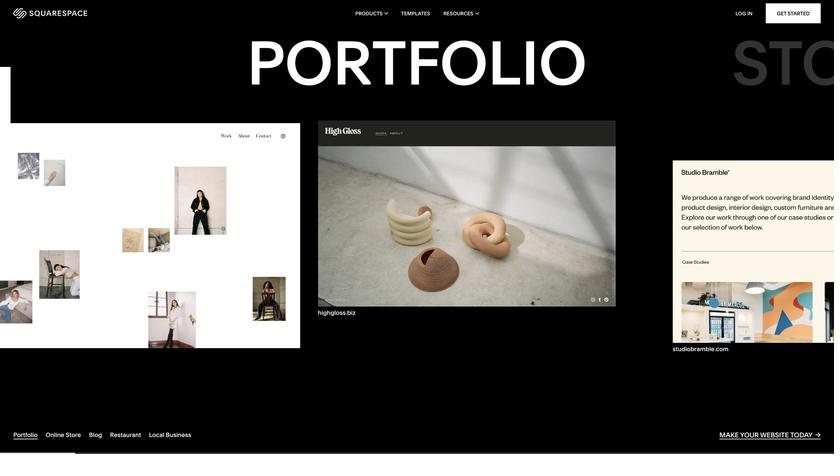 Task type: describe. For each thing, give the bounding box(es) containing it.
→
[[816, 431, 821, 439]]

online
[[46, 432, 64, 439]]

a squarespace site screenshot of architectureplusinformation.com image
[[0, 67, 10, 292]]

squarespace logo link
[[13, 8, 175, 19]]

log
[[736, 10, 747, 16]]

get
[[777, 10, 787, 16]]

local
[[149, 432, 164, 439]]

products
[[356, 10, 383, 16]]

squarespace logo image
[[13, 8, 87, 19]]

products button
[[356, 0, 388, 27]]

portfolio button
[[13, 431, 38, 440]]

templates
[[401, 10, 430, 16]]

get started link
[[766, 3, 821, 23]]

a squarespace site screenshot of studiobramble.com image
[[673, 160, 834, 343]]

a squarespace site screenshot of highgloss.biz image
[[318, 121, 616, 307]]

blog
[[89, 432, 102, 439]]

portfolio
[[13, 432, 38, 439]]

resources button
[[444, 0, 479, 27]]

your
[[741, 431, 759, 439]]



Task type: locate. For each thing, give the bounding box(es) containing it.
portfolio
[[247, 26, 587, 100]]

make
[[720, 431, 739, 439]]

a squarespace site screenshot of ryucreative.com image
[[0, 123, 300, 348]]

studiobramble.com
[[673, 345, 729, 353]]

restaurant
[[110, 432, 141, 439]]

highgloss.biz link
[[318, 309, 356, 317]]

templates link
[[401, 0, 430, 27]]

in
[[748, 10, 753, 16]]

sto
[[733, 26, 834, 100]]

store
[[66, 432, 81, 439]]

resources
[[444, 10, 474, 16]]

local business button
[[149, 431, 191, 440]]

online store button
[[46, 431, 81, 440]]

blog button
[[89, 431, 102, 440]]

today
[[791, 431, 813, 439]]

studiobramble.com link
[[673, 345, 729, 353]]

highgloss.biz
[[318, 309, 356, 317]]

log             in
[[736, 10, 753, 16]]

started
[[788, 10, 810, 16]]

website
[[761, 431, 789, 439]]

restaurant button
[[110, 431, 141, 440]]

online store
[[46, 432, 81, 439]]

business
[[166, 432, 191, 439]]

local business
[[149, 432, 191, 439]]

log             in link
[[736, 10, 753, 16]]

make your website today →
[[720, 431, 821, 439]]

get started
[[777, 10, 810, 16]]



Task type: vqa. For each thing, say whether or not it's contained in the screenshot.
matches
no



